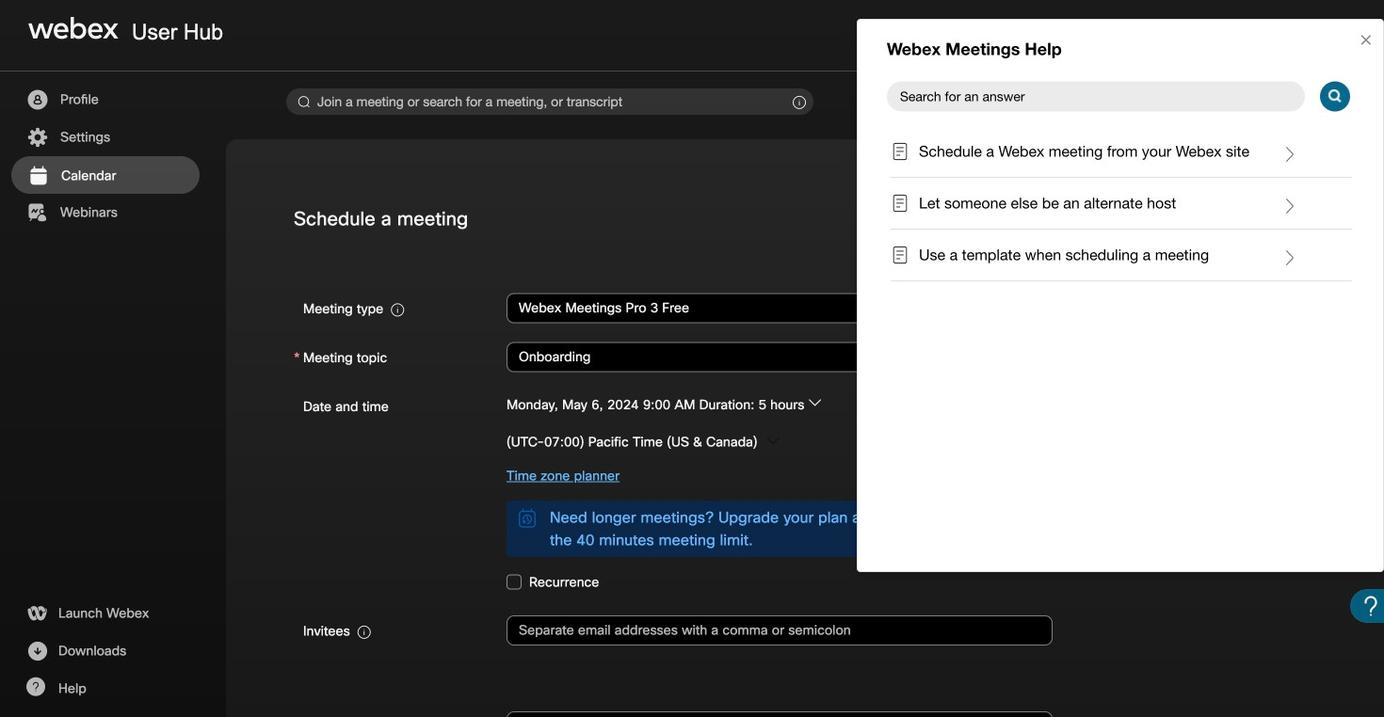 Task type: vqa. For each thing, say whether or not it's contained in the screenshot.
'Search for an answer' SEARCH FIELD
yes



Task type: locate. For each thing, give the bounding box(es) containing it.
None field
[[507, 291, 1053, 325]]

list
[[891, 126, 1385, 282]]

group
[[294, 389, 1317, 494]]

0 horizontal spatial arrow image
[[767, 435, 780, 448]]

arrow image
[[809, 397, 822, 410], [767, 435, 780, 448]]

1 horizontal spatial arrow image
[[809, 397, 822, 410]]

search image
[[1321, 81, 1351, 112], [1328, 88, 1343, 104]]

None text field
[[507, 342, 1053, 372]]

0 vertical spatial arrow image
[[809, 397, 822, 410]]

mds webex helix filled image
[[25, 603, 48, 626]]

mds webinar_filled image
[[25, 202, 49, 224]]

dialog
[[857, 19, 1385, 609]]



Task type: describe. For each thing, give the bounding box(es) containing it.
list inside panel tab panel
[[891, 126, 1385, 282]]

mds people circle_filled image
[[25, 89, 49, 111]]

panel tab panel
[[868, 81, 1385, 553]]

Join a meeting or search for a meeting, or transcript text field
[[286, 89, 814, 115]]

Invitees text field
[[507, 616, 1053, 646]]

mds meetings_filled image
[[26, 165, 50, 187]]

mds content download_filled image
[[25, 641, 49, 663]]

cisco webex image
[[28, 17, 119, 40]]

ng help active image
[[25, 678, 45, 697]]

Search for an answer search field
[[887, 81, 1306, 112]]

mds settings_filled image
[[25, 126, 49, 149]]

1 vertical spatial arrow image
[[767, 435, 780, 448]]



